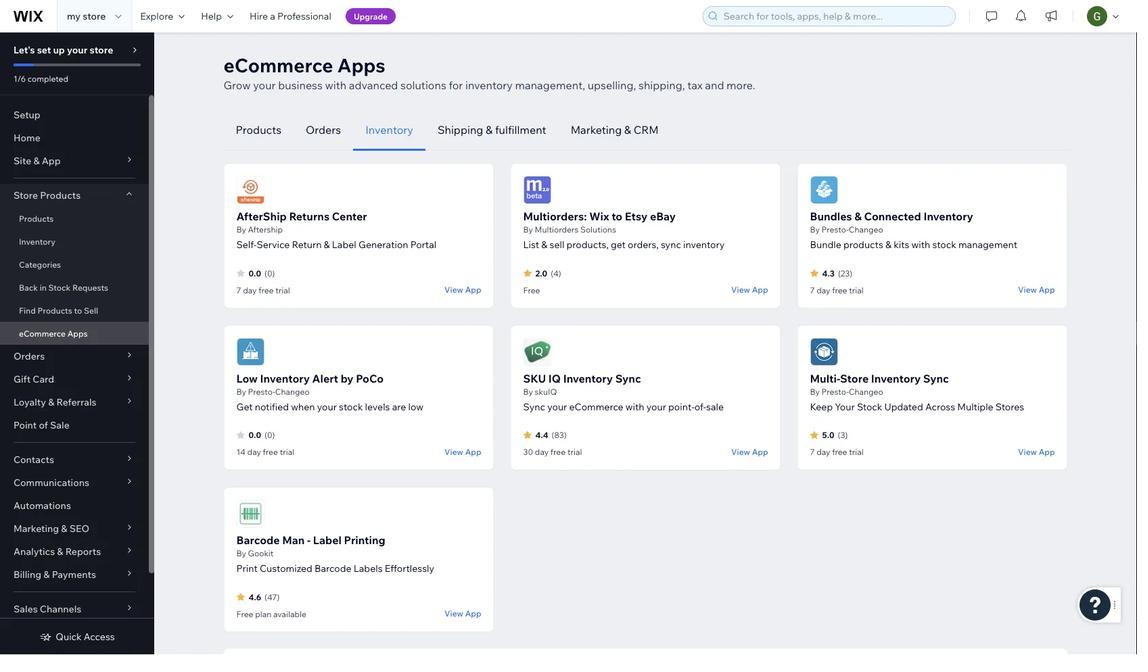 Task type: vqa. For each thing, say whether or not it's contained in the screenshot.


Task type: describe. For each thing, give the bounding box(es) containing it.
0.0 for aftership
[[249, 268, 261, 278]]

sell
[[84, 305, 98, 316]]

gookit
[[248, 549, 274, 559]]

view app for aftership returns center
[[445, 285, 481, 295]]

management,
[[515, 78, 585, 92]]

generation
[[359, 239, 408, 251]]

reports
[[65, 546, 101, 558]]

contacts button
[[0, 449, 149, 472]]

gift
[[14, 373, 31, 385]]

changeo for multi-
[[849, 387, 883, 397]]

presto- for bundles
[[822, 225, 849, 235]]

view app for barcode man - label printing
[[445, 609, 481, 619]]

14 day free trial
[[236, 447, 294, 457]]

(0) for aftership
[[265, 268, 275, 278]]

point of sale
[[14, 419, 70, 431]]

site & app
[[14, 155, 61, 167]]

poco
[[356, 372, 384, 385]]

inventory inside sku iq inventory sync by skuiq sync your ecommerce with your point-of-sale
[[563, 372, 613, 385]]

when
[[291, 401, 315, 413]]

labels
[[354, 563, 383, 575]]

7 day free trial for aftership
[[236, 285, 290, 295]]

quick access button
[[39, 631, 115, 643]]

sync for sku iq inventory sync
[[615, 372, 641, 385]]

7 for aftership
[[236, 285, 241, 295]]

referrals
[[56, 396, 96, 408]]

day for sku
[[535, 447, 549, 457]]

let's set up your store
[[14, 44, 113, 56]]

your inside ecommerce apps grow your business with advanced solutions for inventory management, upselling, shipping, tax and more.
[[253, 78, 276, 92]]

multi-store inventory sync by presto-changeo keep your stock updated across multiple stores
[[810, 372, 1024, 413]]

products
[[844, 239, 883, 251]]

automations
[[14, 500, 71, 512]]

to for products
[[74, 305, 82, 316]]

inventory inside multiorders: wix to etsy ebay by multiorders solutions list & sell products, get orders, sync inventory
[[683, 239, 725, 251]]

& for fulfillment
[[486, 123, 493, 137]]

marketing & crm button
[[559, 110, 671, 151]]

(0) for low
[[265, 430, 275, 440]]

printing
[[344, 534, 385, 547]]

back in stock requests
[[19, 282, 108, 293]]

app for aftership returns center
[[465, 285, 481, 295]]

inventory inside bundles & connected inventory by presto-changeo bundle products & kits with stock management
[[924, 210, 973, 223]]

0 horizontal spatial sync
[[523, 401, 545, 413]]

multiorders: wix to etsy ebay by multiorders solutions list & sell products, get orders, sync inventory
[[523, 210, 725, 251]]

label inside barcode man - label printing by gookit print customized barcode labels effortlessly
[[313, 534, 342, 547]]

& left kits
[[886, 239, 892, 251]]

effortlessly
[[385, 563, 434, 575]]

view app button for aftership returns center
[[445, 284, 481, 296]]

view app button for multi-store inventory sync
[[1018, 446, 1055, 458]]

sync
[[661, 239, 681, 251]]

trial for inventory
[[280, 447, 294, 457]]

find products to sell
[[19, 305, 98, 316]]

home link
[[0, 127, 149, 150]]

day for bundles
[[817, 285, 830, 295]]

self-
[[236, 239, 257, 251]]

multiorders: wix to etsy ebay icon image
[[523, 176, 552, 204]]

aftership
[[248, 225, 283, 235]]

more.
[[727, 78, 755, 92]]

inventory button
[[353, 110, 425, 151]]

by inside multiorders: wix to etsy ebay by multiorders solutions list & sell products, get orders, sync inventory
[[523, 225, 533, 235]]

trial for &
[[849, 285, 864, 295]]

changeo inside low inventory alert by poco by presto-changeo get notified when your stock levels are low
[[275, 387, 310, 397]]

payments
[[52, 569, 96, 581]]

gift card button
[[0, 368, 149, 391]]

products inside button
[[236, 123, 281, 137]]

0 vertical spatial store
[[83, 10, 106, 22]]

your inside sidebar element
[[67, 44, 87, 56]]

a
[[270, 10, 275, 22]]

Search for tools, apps, help & more... field
[[719, 7, 951, 26]]

view for aftership returns center
[[445, 285, 463, 295]]

& for referrals
[[48, 396, 54, 408]]

changeo for bundles
[[849, 225, 883, 235]]

your
[[835, 401, 855, 413]]

products down "store products"
[[19, 213, 54, 224]]

your left point-
[[647, 401, 666, 413]]

low inventory alert by poco by presto-changeo get notified when your stock levels are low
[[236, 372, 424, 413]]

marketing & crm
[[571, 123, 659, 137]]

4.4
[[535, 430, 548, 440]]

connected
[[864, 210, 921, 223]]

low
[[408, 401, 424, 413]]

aftership returns center icon image
[[236, 176, 265, 204]]

by inside multi-store inventory sync by presto-changeo keep your stock updated across multiple stores
[[810, 387, 820, 397]]

billing
[[14, 569, 41, 581]]

sku iq inventory sync by skuiq sync your ecommerce with your point-of-sale
[[523, 372, 724, 413]]

service
[[257, 239, 290, 251]]

alert
[[312, 372, 338, 385]]

ebay
[[650, 210, 676, 223]]

7 day free trial for multi-
[[810, 447, 864, 457]]

inventory inside ecommerce apps grow your business with advanced solutions for inventory management, upselling, shipping, tax and more.
[[465, 78, 513, 92]]

low inventory alert by poco icon image
[[236, 338, 265, 366]]

notified
[[255, 401, 289, 413]]

analytics & reports
[[14, 546, 101, 558]]

app for bundles & connected inventory
[[1039, 285, 1055, 295]]

set
[[37, 44, 51, 56]]

sidebar element
[[0, 32, 154, 656]]

sync for multi-store inventory sync
[[923, 372, 949, 385]]

day for aftership
[[243, 285, 257, 295]]

inventory inside low inventory alert by poco by presto-changeo get notified when your stock levels are low
[[260, 372, 310, 385]]

view for low inventory alert by poco
[[445, 447, 463, 457]]

label inside aftership returns center by aftership self-service return & label generation portal
[[332, 239, 356, 251]]

and
[[705, 78, 724, 92]]

of
[[39, 419, 48, 431]]

store inside store products popup button
[[14, 189, 38, 201]]

free for inventory
[[263, 447, 278, 457]]

products,
[[567, 239, 609, 251]]

back
[[19, 282, 38, 293]]

tax
[[688, 78, 703, 92]]

inventory inside multi-store inventory sync by presto-changeo keep your stock updated across multiple stores
[[871, 372, 921, 385]]

channels
[[40, 603, 81, 615]]

7 for multi-
[[810, 447, 815, 457]]

view app for multiorders: wix to etsy ebay
[[731, 285, 768, 295]]

sale
[[50, 419, 70, 431]]

store products
[[14, 189, 81, 201]]

7 day free trial for bundles
[[810, 285, 864, 295]]

find products to sell link
[[0, 299, 149, 322]]

setup link
[[0, 104, 149, 127]]

professional
[[277, 10, 331, 22]]

barcode man - label printing icon image
[[236, 500, 265, 528]]

view for sku iq inventory sync
[[731, 447, 750, 457]]

to for wix
[[612, 210, 623, 223]]

view app for low inventory alert by poco
[[445, 447, 481, 457]]

completed
[[28, 73, 68, 84]]

14
[[236, 447, 246, 457]]

1/6
[[14, 73, 26, 84]]

bundles & connected inventory icon image
[[810, 176, 839, 204]]

fulfillment
[[495, 123, 546, 137]]

marketing for marketing & crm
[[571, 123, 622, 137]]

2.0 (4)
[[535, 268, 561, 278]]

ecommerce inside sku iq inventory sync by skuiq sync your ecommerce with your point-of-sale
[[569, 401, 624, 413]]

view app button for low inventory alert by poco
[[445, 446, 481, 458]]

view for bundles & connected inventory
[[1018, 285, 1037, 295]]

across
[[925, 401, 955, 413]]

multi-store inventory sync icon image
[[810, 338, 839, 366]]

automations link
[[0, 495, 149, 518]]

etsy
[[625, 210, 648, 223]]

(83)
[[552, 430, 567, 440]]

seo
[[69, 523, 89, 535]]

apps for ecommerce apps grow your business with advanced solutions for inventory management, upselling, shipping, tax and more.
[[337, 53, 385, 77]]

by inside sku iq inventory sync by skuiq sync your ecommerce with your point-of-sale
[[523, 387, 533, 397]]

inventory inside button
[[365, 123, 413, 137]]

& for seo
[[61, 523, 67, 535]]

let's
[[14, 44, 35, 56]]

view for multiorders: wix to etsy ebay
[[731, 285, 750, 295]]

app for sku iq inventory sync
[[752, 447, 768, 457]]

stock for by
[[339, 401, 363, 413]]

store inside multi-store inventory sync by presto-changeo keep your stock updated across multiple stores
[[840, 372, 869, 385]]

1/6 completed
[[14, 73, 68, 84]]

4.4 (83)
[[535, 430, 567, 440]]



Task type: locate. For each thing, give the bounding box(es) containing it.
shipping & fulfillment
[[438, 123, 546, 137]]

stock
[[48, 282, 71, 293], [857, 401, 882, 413]]

sales channels
[[14, 603, 81, 615]]

(47)
[[265, 592, 280, 602]]

inventory up notified
[[260, 372, 310, 385]]

loyalty & referrals button
[[0, 391, 149, 414]]

in
[[40, 282, 47, 293]]

app for multiorders: wix to etsy ebay
[[752, 285, 768, 295]]

to inside find products to sell link
[[74, 305, 82, 316]]

contacts
[[14, 454, 54, 466]]

ecommerce apps grow your business with advanced solutions for inventory management, upselling, shipping, tax and more.
[[224, 53, 755, 92]]

7 down keep
[[810, 447, 815, 457]]

presto- down "multi-"
[[822, 387, 849, 397]]

access
[[84, 631, 115, 643]]

& right bundles on the top
[[855, 210, 862, 223]]

communications
[[14, 477, 89, 489]]

help
[[201, 10, 222, 22]]

7 down self- on the top
[[236, 285, 241, 295]]

home
[[14, 132, 40, 144]]

1 vertical spatial label
[[313, 534, 342, 547]]

store down my store
[[90, 44, 113, 56]]

view app for sku iq inventory sync
[[731, 447, 768, 457]]

0 horizontal spatial free
[[236, 609, 253, 619]]

0.0 (0) for aftership
[[249, 268, 275, 278]]

1 horizontal spatial barcode
[[315, 563, 352, 575]]

wix
[[589, 210, 609, 223]]

stock right your
[[857, 401, 882, 413]]

free plan available
[[236, 609, 306, 619]]

with inside ecommerce apps grow your business with advanced solutions for inventory management, upselling, shipping, tax and more.
[[325, 78, 346, 92]]

0 vertical spatial inventory
[[465, 78, 513, 92]]

0 vertical spatial (0)
[[265, 268, 275, 278]]

to inside multiorders: wix to etsy ebay by multiorders solutions list & sell products, get orders, sync inventory
[[612, 210, 623, 223]]

your inside low inventory alert by poco by presto-changeo get notified when your stock levels are low
[[317, 401, 337, 413]]

& inside dropdown button
[[61, 523, 67, 535]]

inventory right sync
[[683, 239, 725, 251]]

view for multi-store inventory sync
[[1018, 447, 1037, 457]]

0 vertical spatial store
[[14, 189, 38, 201]]

store inside sidebar element
[[90, 44, 113, 56]]

presto- inside low inventory alert by poco by presto-changeo get notified when your stock levels are low
[[248, 387, 275, 397]]

0 vertical spatial marketing
[[571, 123, 622, 137]]

changeo up your
[[849, 387, 883, 397]]

by inside barcode man - label printing by gookit print customized barcode labels effortlessly
[[236, 549, 246, 559]]

your right grow
[[253, 78, 276, 92]]

day right 30
[[535, 447, 549, 457]]

returns
[[289, 210, 330, 223]]

aftership
[[236, 210, 287, 223]]

trial
[[275, 285, 290, 295], [849, 285, 864, 295], [280, 447, 294, 457], [568, 447, 582, 457], [849, 447, 864, 457]]

trial down (23)
[[849, 285, 864, 295]]

your down the skuiq
[[547, 401, 567, 413]]

bundles
[[810, 210, 852, 223]]

stock right in
[[48, 282, 71, 293]]

orders button
[[0, 345, 149, 368]]

inventory right iq
[[563, 372, 613, 385]]

1 vertical spatial to
[[74, 305, 82, 316]]

1 vertical spatial (0)
[[265, 430, 275, 440]]

with right kits
[[912, 239, 930, 251]]

orders for orders popup button
[[14, 350, 45, 362]]

shipping
[[438, 123, 483, 137]]

1 vertical spatial free
[[236, 609, 253, 619]]

barcode left labels
[[315, 563, 352, 575]]

free for free
[[523, 285, 540, 295]]

2 0.0 (0) from the top
[[249, 430, 275, 440]]

apps up orders popup button
[[67, 328, 88, 339]]

help button
[[193, 0, 242, 32]]

with right business
[[325, 78, 346, 92]]

orders inside popup button
[[14, 350, 45, 362]]

1 vertical spatial store
[[90, 44, 113, 56]]

1 0.0 (0) from the top
[[249, 268, 275, 278]]

(3)
[[838, 430, 848, 440]]

& right billing on the bottom left
[[43, 569, 50, 581]]

0 horizontal spatial stock
[[48, 282, 71, 293]]

0 vertical spatial ecommerce
[[224, 53, 333, 77]]

1 horizontal spatial marketing
[[571, 123, 622, 137]]

view app button for multiorders: wix to etsy ebay
[[731, 284, 768, 296]]

products inside popup button
[[40, 189, 81, 201]]

keep
[[810, 401, 833, 413]]

trial for iq
[[568, 447, 582, 457]]

hire a professional link
[[242, 0, 340, 32]]

apps up advanced on the top left of the page
[[337, 53, 385, 77]]

7 day free trial down 4.3 (23) in the top of the page
[[810, 285, 864, 295]]

0 vertical spatial orders
[[306, 123, 341, 137]]

presto-
[[822, 225, 849, 235], [248, 387, 275, 397], [822, 387, 849, 397]]

store up your
[[840, 372, 869, 385]]

apps for ecommerce apps
[[67, 328, 88, 339]]

marketing for marketing & seo
[[14, 523, 59, 535]]

by
[[236, 225, 246, 235], [523, 225, 533, 235], [810, 225, 820, 235], [236, 387, 246, 397], [523, 387, 533, 397], [810, 387, 820, 397], [236, 549, 246, 559]]

1 vertical spatial store
[[840, 372, 869, 385]]

1 vertical spatial ecommerce
[[19, 328, 66, 339]]

inventory up "categories" on the top of the page
[[19, 236, 55, 247]]

1 (0) from the top
[[265, 268, 275, 278]]

2.0
[[535, 268, 547, 278]]

available
[[273, 609, 306, 619]]

app for barcode man - label printing
[[465, 609, 481, 619]]

center
[[332, 210, 367, 223]]

ecommerce inside sidebar element
[[19, 328, 66, 339]]

(23)
[[838, 268, 853, 278]]

products
[[236, 123, 281, 137], [40, 189, 81, 201], [19, 213, 54, 224], [37, 305, 72, 316]]

bundle
[[810, 239, 841, 251]]

changeo inside bundles & connected inventory by presto-changeo bundle products & kits with stock management
[[849, 225, 883, 235]]

2 (0) from the top
[[265, 430, 275, 440]]

tab list
[[224, 110, 1068, 151]]

trial down service
[[275, 285, 290, 295]]

7 for bundles
[[810, 285, 815, 295]]

0 vertical spatial apps
[[337, 53, 385, 77]]

& for connected
[[855, 210, 862, 223]]

1 horizontal spatial sync
[[615, 372, 641, 385]]

stock inside sidebar element
[[48, 282, 71, 293]]

5.0
[[822, 430, 835, 440]]

free for returns
[[259, 285, 274, 295]]

gift card
[[14, 373, 54, 385]]

by
[[341, 372, 354, 385]]

find
[[19, 305, 36, 316]]

multiorders:
[[523, 210, 587, 223]]

by up list
[[523, 225, 533, 235]]

0 horizontal spatial stock
[[339, 401, 363, 413]]

multi-
[[810, 372, 840, 385]]

app
[[42, 155, 61, 167], [465, 285, 481, 295], [752, 285, 768, 295], [1039, 285, 1055, 295], [465, 447, 481, 457], [752, 447, 768, 457], [1039, 447, 1055, 457], [465, 609, 481, 619]]

& for payments
[[43, 569, 50, 581]]

& left sell at the left top
[[541, 239, 548, 251]]

(0) down service
[[265, 268, 275, 278]]

view app button for barcode man - label printing
[[445, 608, 481, 620]]

1 horizontal spatial to
[[612, 210, 623, 223]]

orders up gift card
[[14, 350, 45, 362]]

(0) up 14 day free trial at left
[[265, 430, 275, 440]]

upselling,
[[588, 78, 636, 92]]

0 vertical spatial 0.0 (0)
[[249, 268, 275, 278]]

inventory link
[[0, 230, 149, 253]]

0 horizontal spatial barcode
[[236, 534, 280, 547]]

1 horizontal spatial apps
[[337, 53, 385, 77]]

2 horizontal spatial with
[[912, 239, 930, 251]]

1 vertical spatial orders
[[14, 350, 45, 362]]

7 day free trial down 5.0 (3)
[[810, 447, 864, 457]]

& right return at the top
[[324, 239, 330, 251]]

app for multi-store inventory sync
[[1039, 447, 1055, 457]]

1 vertical spatial stock
[[857, 401, 882, 413]]

free for store
[[832, 447, 847, 457]]

0 horizontal spatial with
[[325, 78, 346, 92]]

trial down your
[[849, 447, 864, 457]]

tab list containing products
[[224, 110, 1068, 151]]

skuiq
[[535, 387, 557, 397]]

to left sell
[[74, 305, 82, 316]]

barcode up gookit
[[236, 534, 280, 547]]

orders,
[[628, 239, 659, 251]]

& for app
[[33, 155, 40, 167]]

5.0 (3)
[[822, 430, 848, 440]]

& inside dropdown button
[[57, 546, 63, 558]]

app inside popup button
[[42, 155, 61, 167]]

stock inside bundles & connected inventory by presto-changeo bundle products & kits with stock management
[[933, 239, 956, 251]]

0 horizontal spatial apps
[[67, 328, 88, 339]]

& right shipping
[[486, 123, 493, 137]]

7
[[236, 285, 241, 295], [810, 285, 815, 295], [810, 447, 815, 457]]

trial for store
[[849, 447, 864, 457]]

1 vertical spatial apps
[[67, 328, 88, 339]]

30 day free trial
[[523, 447, 582, 457]]

0 vertical spatial barcode
[[236, 534, 280, 547]]

free down (3)
[[832, 447, 847, 457]]

& for crm
[[624, 123, 631, 137]]

trial for returns
[[275, 285, 290, 295]]

& left reports
[[57, 546, 63, 558]]

inventory up updated
[[871, 372, 921, 385]]

orders inside button
[[306, 123, 341, 137]]

ecommerce inside ecommerce apps grow your business with advanced solutions for inventory management, upselling, shipping, tax and more.
[[224, 53, 333, 77]]

0.0 (0) up 14 day free trial at left
[[249, 430, 275, 440]]

0 horizontal spatial marketing
[[14, 523, 59, 535]]

free for &
[[832, 285, 847, 295]]

by inside low inventory alert by poco by presto-changeo get notified when your stock levels are low
[[236, 387, 246, 397]]

free right 14
[[263, 447, 278, 457]]

inventory up management
[[924, 210, 973, 223]]

& left crm
[[624, 123, 631, 137]]

inventory
[[465, 78, 513, 92], [683, 239, 725, 251]]

hire a professional
[[250, 10, 331, 22]]

orders for orders button
[[306, 123, 341, 137]]

0 vertical spatial with
[[325, 78, 346, 92]]

0 horizontal spatial to
[[74, 305, 82, 316]]

my
[[67, 10, 81, 22]]

0.0 up 14 day free trial at left
[[249, 430, 261, 440]]

1 horizontal spatial ecommerce
[[224, 53, 333, 77]]

1 vertical spatial inventory
[[683, 239, 725, 251]]

free left plan
[[236, 609, 253, 619]]

trial right 30
[[568, 447, 582, 457]]

presto- inside bundles & connected inventory by presto-changeo bundle products & kits with stock management
[[822, 225, 849, 235]]

free
[[259, 285, 274, 295], [832, 285, 847, 295], [263, 447, 278, 457], [551, 447, 566, 457], [832, 447, 847, 457]]

0 horizontal spatial store
[[14, 189, 38, 201]]

day down the "4.3" on the right top
[[817, 285, 830, 295]]

by up self- on the top
[[236, 225, 246, 235]]

orders
[[306, 123, 341, 137], [14, 350, 45, 362]]

presto- inside multi-store inventory sync by presto-changeo keep your stock updated across multiple stores
[[822, 387, 849, 397]]

products link
[[0, 207, 149, 230]]

7 down bundle
[[810, 285, 815, 295]]

& left seo on the left of the page
[[61, 523, 67, 535]]

7 day free trial
[[236, 285, 290, 295], [810, 285, 864, 295], [810, 447, 864, 457]]

advanced
[[349, 78, 398, 92]]

by up keep
[[810, 387, 820, 397]]

store right my at the left top of the page
[[83, 10, 106, 22]]

changeo up products
[[849, 225, 883, 235]]

products up products link
[[40, 189, 81, 201]]

free down (83)
[[551, 447, 566, 457]]

& inside aftership returns center by aftership self-service return & label generation portal
[[324, 239, 330, 251]]

ecommerce for ecommerce apps
[[19, 328, 66, 339]]

1 horizontal spatial stock
[[857, 401, 882, 413]]

day down '5.0'
[[817, 447, 830, 457]]

1 horizontal spatial store
[[840, 372, 869, 385]]

orders down business
[[306, 123, 341, 137]]

day
[[243, 285, 257, 295], [817, 285, 830, 295], [247, 447, 261, 457], [535, 447, 549, 457], [817, 447, 830, 457]]

inventory down advanced on the top left of the page
[[365, 123, 413, 137]]

upgrade
[[354, 11, 388, 21]]

1 horizontal spatial orders
[[306, 123, 341, 137]]

0 horizontal spatial ecommerce
[[19, 328, 66, 339]]

2 vertical spatial ecommerce
[[569, 401, 624, 413]]

by inside bundles & connected inventory by presto-changeo bundle products & kits with stock management
[[810, 225, 820, 235]]

stock right kits
[[933, 239, 956, 251]]

hire
[[250, 10, 268, 22]]

levels
[[365, 401, 390, 413]]

2 horizontal spatial ecommerce
[[569, 401, 624, 413]]

presto- for multi-
[[822, 387, 849, 397]]

& inside "button"
[[486, 123, 493, 137]]

inventory right for
[[465, 78, 513, 92]]

billing & payments
[[14, 569, 96, 581]]

0.0 for low
[[249, 430, 261, 440]]

your right up
[[67, 44, 87, 56]]

low
[[236, 372, 258, 385]]

marketing down upselling,
[[571, 123, 622, 137]]

marketing inside button
[[571, 123, 622, 137]]

day right 14
[[247, 447, 261, 457]]

point of sale link
[[0, 414, 149, 437]]

requests
[[72, 282, 108, 293]]

products button
[[224, 110, 294, 151]]

changeo inside multi-store inventory sync by presto-changeo keep your stock updated across multiple stores
[[849, 387, 883, 397]]

0.0 (0) down service
[[249, 268, 275, 278]]

0 vertical spatial free
[[523, 285, 540, 295]]

free down service
[[259, 285, 274, 295]]

& inside popup button
[[48, 396, 54, 408]]

presto- up notified
[[248, 387, 275, 397]]

day for low
[[247, 447, 261, 457]]

0.0 down self- on the top
[[249, 268, 261, 278]]

free down 2.0 at the left of the page
[[523, 285, 540, 295]]

day down self- on the top
[[243, 285, 257, 295]]

1 vertical spatial 0.0 (0)
[[249, 430, 275, 440]]

get
[[611, 239, 626, 251]]

stock for inventory
[[933, 239, 956, 251]]

ecommerce
[[224, 53, 333, 77], [19, 328, 66, 339], [569, 401, 624, 413]]

free for iq
[[551, 447, 566, 457]]

& inside multiorders: wix to etsy ebay by multiorders solutions list & sell products, get orders, sync inventory
[[541, 239, 548, 251]]

stock inside multi-store inventory sync by presto-changeo keep your stock updated across multiple stores
[[857, 401, 882, 413]]

1 horizontal spatial stock
[[933, 239, 956, 251]]

store down site
[[14, 189, 38, 201]]

1 horizontal spatial with
[[626, 401, 644, 413]]

presto- down bundles on the top
[[822, 225, 849, 235]]

setup
[[14, 109, 40, 121]]

to right wix
[[612, 210, 623, 223]]

by down sku
[[523, 387, 533, 397]]

marketing up the analytics
[[14, 523, 59, 535]]

loyalty
[[14, 396, 46, 408]]

view for barcode man - label printing
[[445, 609, 463, 619]]

plan
[[255, 609, 271, 619]]

2 horizontal spatial sync
[[923, 372, 949, 385]]

free for free plan available
[[236, 609, 253, 619]]

1 vertical spatial barcode
[[315, 563, 352, 575]]

by down low
[[236, 387, 246, 397]]

1 vertical spatial with
[[912, 239, 930, 251]]

7 day free trial down service
[[236, 285, 290, 295]]

2 0.0 from the top
[[249, 430, 261, 440]]

& right site
[[33, 155, 40, 167]]

with inside sku iq inventory sync by skuiq sync your ecommerce with your point-of-sale
[[626, 401, 644, 413]]

0 vertical spatial to
[[612, 210, 623, 223]]

sync
[[615, 372, 641, 385], [923, 372, 949, 385], [523, 401, 545, 413]]

1 horizontal spatial inventory
[[683, 239, 725, 251]]

1 horizontal spatial free
[[523, 285, 540, 295]]

to
[[612, 210, 623, 223], [74, 305, 82, 316]]

0 vertical spatial label
[[332, 239, 356, 251]]

0 vertical spatial stock
[[48, 282, 71, 293]]

& inside button
[[624, 123, 631, 137]]

point
[[14, 419, 37, 431]]

iq
[[549, 372, 561, 385]]

0 vertical spatial stock
[[933, 239, 956, 251]]

view app button for sku iq inventory sync
[[731, 446, 768, 458]]

0.0 (0)
[[249, 268, 275, 278], [249, 430, 275, 440]]

by inside aftership returns center by aftership self-service return & label generation portal
[[236, 225, 246, 235]]

& right loyalty
[[48, 396, 54, 408]]

day for multi-
[[817, 447, 830, 457]]

30
[[523, 447, 533, 457]]

changeo up when
[[275, 387, 310, 397]]

multiorders
[[535, 225, 579, 235]]

4.3
[[822, 268, 835, 278]]

view app for bundles & connected inventory
[[1018, 285, 1055, 295]]

0 horizontal spatial orders
[[14, 350, 45, 362]]

app for low inventory alert by poco
[[465, 447, 481, 457]]

products down grow
[[236, 123, 281, 137]]

1 vertical spatial 0.0
[[249, 430, 261, 440]]

billing & payments button
[[0, 564, 149, 587]]

products up ecommerce apps
[[37, 305, 72, 316]]

1 0.0 from the top
[[249, 268, 261, 278]]

2 vertical spatial with
[[626, 401, 644, 413]]

0.0 (0) for low
[[249, 430, 275, 440]]

inventory inside sidebar element
[[19, 236, 55, 247]]

0 horizontal spatial inventory
[[465, 78, 513, 92]]

marketing inside dropdown button
[[14, 523, 59, 535]]

apps inside ecommerce apps grow your business with advanced solutions for inventory management, upselling, shipping, tax and more.
[[337, 53, 385, 77]]

view app
[[445, 285, 481, 295], [731, 285, 768, 295], [1018, 285, 1055, 295], [445, 447, 481, 457], [731, 447, 768, 457], [1018, 447, 1055, 457], [445, 609, 481, 619]]

view app for multi-store inventory sync
[[1018, 447, 1055, 457]]

your right when
[[317, 401, 337, 413]]

stock inside low inventory alert by poco by presto-changeo get notified when your stock levels are low
[[339, 401, 363, 413]]

& for reports
[[57, 546, 63, 558]]

with left point-
[[626, 401, 644, 413]]

stock left levels
[[339, 401, 363, 413]]

1 vertical spatial marketing
[[14, 523, 59, 535]]

sync inside multi-store inventory sync by presto-changeo keep your stock updated across multiple stores
[[923, 372, 949, 385]]

of-
[[695, 401, 706, 413]]

label down center
[[332, 239, 356, 251]]

ecommerce apps link
[[0, 322, 149, 345]]

1 vertical spatial stock
[[339, 401, 363, 413]]

0 vertical spatial 0.0
[[249, 268, 261, 278]]

with inside bundles & connected inventory by presto-changeo bundle products & kits with stock management
[[912, 239, 930, 251]]

ecommerce for ecommerce apps grow your business with advanced solutions for inventory management, upselling, shipping, tax and more.
[[224, 53, 333, 77]]

trial right 14
[[280, 447, 294, 457]]

by up print
[[236, 549, 246, 559]]

sku iq inventory sync icon image
[[523, 338, 552, 366]]

view app button for bundles & connected inventory
[[1018, 284, 1055, 296]]

free down 4.3 (23) in the top of the page
[[832, 285, 847, 295]]

apps inside sidebar element
[[67, 328, 88, 339]]

by up bundle
[[810, 225, 820, 235]]

label right -
[[313, 534, 342, 547]]



